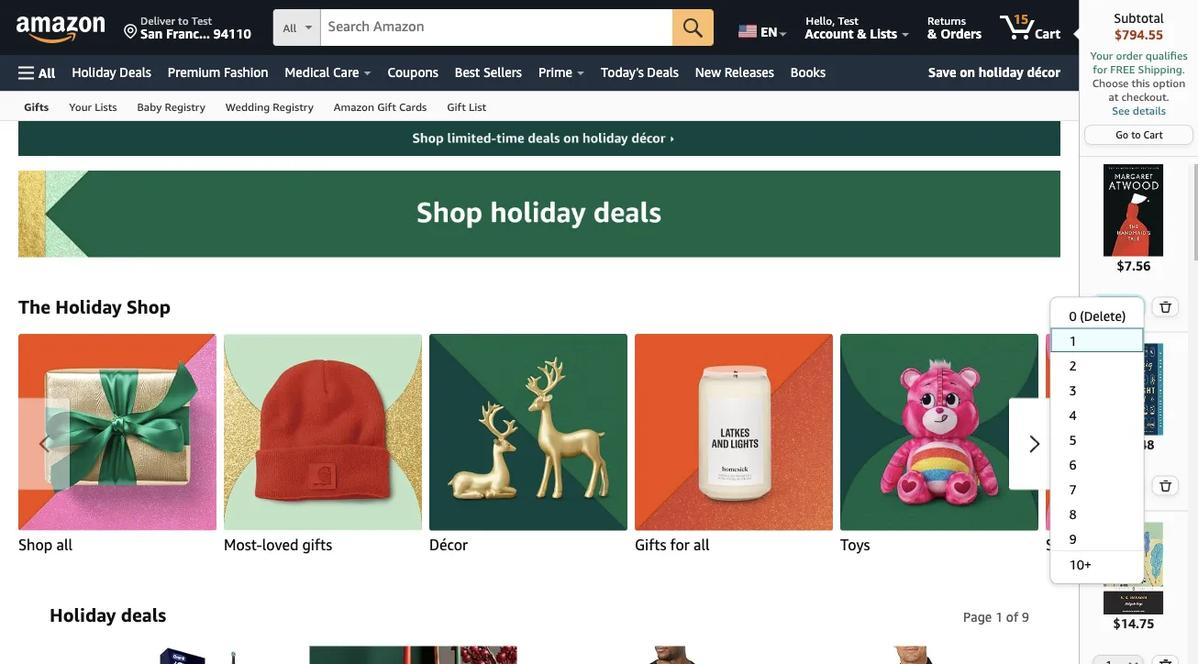 Task type: describe. For each thing, give the bounding box(es) containing it.
8 The Handmaid&#39;s Tale submit
[[1064, 504, 1131, 524]]

premium fashion link
[[160, 60, 277, 85]]

your for your order qualifies for free shipping. choose this option at checkout. see details
[[1090, 49, 1113, 62]]

All search field
[[273, 9, 714, 48]]

9
[[1022, 609, 1029, 624]]

to for deliver to test san franc... 94110‌
[[178, 14, 189, 27]]

prime
[[538, 65, 573, 80]]

1 vertical spatial holiday
[[55, 296, 122, 318]]

today's deals
[[601, 65, 679, 80]]

deals for holiday deals
[[120, 65, 151, 80]]

best sellers
[[455, 65, 522, 80]]

9 The Handmaid&#39;s Tale submit
[[1064, 529, 1131, 548]]

shop all
[[18, 536, 73, 553]]

shop holiday deals image
[[18, 171, 1061, 257]]

cart inside go to cart link
[[1144, 129, 1163, 141]]

0 horizontal spatial for
[[670, 536, 690, 553]]

returns
[[928, 14, 966, 27]]

coupons link
[[379, 60, 447, 85]]

of
[[1006, 609, 1018, 624]]

releases
[[724, 65, 774, 80]]

amazon essentials men's apparel image
[[854, 646, 982, 664]]

4 The Handmaid&#39;s Tale submit
[[1064, 406, 1131, 425]]

next rounded image
[[1029, 435, 1040, 453]]

franc...
[[166, 26, 210, 41]]

wedding registry
[[226, 100, 314, 113]]

go to cart link
[[1085, 126, 1193, 144]]

delete image for $14.75
[[1159, 659, 1172, 664]]

details
[[1133, 104, 1166, 117]]

amazon image
[[17, 17, 106, 44]]

all inside button
[[39, 65, 55, 80]]

2 The Handmaid&#39;s Tale submit
[[1064, 356, 1131, 375]]

deals
[[121, 604, 166, 626]]

premium fashion
[[168, 65, 268, 80]]

2 dropdown image from the top
[[1129, 482, 1138, 490]]

$7.56
[[1117, 258, 1151, 273]]

gifts for all
[[635, 536, 710, 553]]

1 vertical spatial shop
[[18, 536, 53, 553]]

all button
[[10, 55, 64, 91]]

gifts for gifts for all
[[635, 536, 666, 553]]

this
[[1132, 77, 1150, 89]]

navigation navigation
[[0, 0, 1198, 664]]

toys link
[[840, 334, 1039, 554]]

books
[[791, 65, 826, 80]]

baby registry
[[137, 100, 205, 113]]

$13.48
[[1113, 437, 1155, 452]]

deals on holiday décor image
[[310, 646, 517, 664]]

today's deals link
[[593, 60, 687, 85]]

new releases
[[695, 65, 774, 80]]

on
[[960, 64, 975, 79]]

best sellers link
[[447, 60, 530, 85]]

hello, test
[[806, 14, 859, 27]]

premium
[[168, 65, 221, 80]]

2 test from the left
[[838, 14, 859, 27]]

fashion
[[224, 65, 268, 80]]

registry for baby registry
[[165, 100, 205, 113]]

& for account
[[857, 26, 867, 41]]

at
[[1109, 90, 1119, 103]]

holiday for deals
[[50, 604, 116, 626]]

most-
[[224, 536, 262, 553]]

go to cart
[[1116, 129, 1163, 141]]

1 horizontal spatial lists
[[870, 26, 897, 41]]

en
[[761, 24, 778, 39]]

order
[[1116, 49, 1143, 62]]

malgudi days (penguin classics) image
[[1088, 523, 1180, 615]]

holiday
[[979, 64, 1024, 79]]

subtotal $794.55
[[1114, 11, 1164, 42]]

shop all link
[[18, 334, 217, 554]]

prime link
[[530, 60, 593, 85]]

décor
[[429, 536, 468, 553]]

5 The Handmaid&#39;s Tale submit
[[1064, 430, 1131, 450]]

décor image
[[429, 334, 628, 532]]

$794.55
[[1115, 27, 1163, 42]]

sellers
[[483, 65, 522, 80]]

15
[[1014, 11, 1029, 27]]

registry for wedding registry
[[273, 100, 314, 113]]

gifts
[[302, 536, 332, 553]]

dropdown image for $14.75
[[1129, 661, 1138, 664]]

baby registry link
[[127, 92, 215, 120]]

new
[[695, 65, 721, 80]]

list
[[469, 100, 486, 113]]

shipping.
[[1138, 63, 1185, 76]]

7 The Handmaid&#39;s Tale submit
[[1064, 480, 1131, 499]]

gifts for gifts
[[24, 100, 49, 113]]

list containing shop all
[[18, 334, 1198, 555]]

most-loved gifts link
[[224, 334, 422, 554]]

1 gift from the left
[[377, 100, 396, 113]]

new releases link
[[687, 60, 782, 85]]

toys image
[[840, 334, 1039, 532]]

the holiday shop
[[18, 296, 171, 318]]

see details link
[[1089, 104, 1189, 117]]

hello,
[[806, 14, 835, 27]]

checkout.
[[1122, 90, 1169, 103]]

delete image
[[1159, 480, 1172, 492]]

most-loved gifts
[[224, 536, 332, 553]]

oral care and appliances from oral b, sonicare, listerine and waterpik image
[[77, 646, 245, 664]]

1 horizontal spatial shop
[[127, 296, 171, 318]]

amazon gift cards link
[[324, 92, 437, 120]]

to for go to cart
[[1131, 129, 1141, 141]]

account & lists
[[805, 26, 897, 41]]

qualifies
[[1146, 49, 1188, 62]]

0 (Delete) The Handmaid&#39;s Tale submit
[[1064, 307, 1131, 326]]

loved
[[262, 536, 298, 553]]

décor link
[[429, 334, 628, 554]]

1 inside navigation navigation
[[1106, 301, 1112, 313]]

en link
[[728, 5, 795, 50]]

0 vertical spatial cart
[[1035, 26, 1061, 41]]

holiday deals link
[[64, 60, 160, 85]]



Task type: locate. For each thing, give the bounding box(es) containing it.
3 dropdown image from the top
[[1129, 661, 1138, 664]]

gift left cards
[[377, 100, 396, 113]]

amazon gift cards
[[334, 100, 427, 113]]

3 The Handmaid&#39;s Tale submit
[[1064, 381, 1131, 400]]

the
[[18, 296, 50, 318]]

1 up 1 the handmaid&#39;s tale submit
[[1106, 301, 1112, 313]]

holiday left deals
[[50, 604, 116, 626]]

page
[[963, 609, 992, 624]]

save on holiday décor
[[929, 64, 1061, 79]]

wedding registry link
[[215, 92, 324, 120]]

choose
[[1092, 77, 1129, 89]]

0 horizontal spatial 1
[[995, 609, 1003, 624]]

option
[[1050, 328, 1143, 352]]

1 horizontal spatial registry
[[273, 100, 314, 113]]

0 horizontal spatial cart
[[1035, 26, 1061, 41]]

$14.75
[[1113, 616, 1155, 631]]

gift
[[377, 100, 396, 113], [447, 100, 466, 113]]

0 vertical spatial delete image
[[1159, 301, 1172, 313]]

care
[[333, 65, 359, 80]]

account
[[805, 26, 854, 41]]

list box
[[1050, 303, 1143, 576]]

save on holiday décor link
[[921, 61, 1068, 84]]

6 The Handmaid&#39;s Tale submit
[[1064, 455, 1131, 474]]

registry inside baby registry link
[[165, 100, 205, 113]]

0 vertical spatial your
[[1090, 49, 1113, 62]]

1 horizontal spatial to
[[1131, 129, 1141, 141]]

gifts for all image
[[635, 334, 833, 532]]

0 horizontal spatial registry
[[165, 100, 205, 113]]

stuffers
[[1108, 536, 1158, 553]]

1 vertical spatial for
[[670, 536, 690, 553]]

1 horizontal spatial test
[[838, 14, 859, 27]]

10+ The Handmaid&#39;s Tale submit
[[1064, 555, 1131, 574]]

0 horizontal spatial all
[[39, 65, 55, 80]]

list
[[18, 334, 1198, 555]]

2 deals from the left
[[647, 65, 679, 80]]

delete image
[[1159, 301, 1172, 313], [1159, 659, 1172, 664]]

1 vertical spatial gifts
[[635, 536, 666, 553]]

2 all from the left
[[694, 536, 710, 553]]

gift left list
[[447, 100, 466, 113]]

1
[[1106, 301, 1112, 313], [995, 609, 1003, 624]]

delete image for $7.56
[[1159, 301, 1172, 313]]

page 1 of 9
[[963, 609, 1029, 624]]

dropdown image down $7.56
[[1129, 303, 1138, 310]]

test inside deliver to test san franc... 94110‌
[[192, 14, 212, 27]]

all up medical
[[283, 22, 296, 34]]

deliver to test san franc... 94110‌
[[140, 14, 251, 41]]

all up gifts link
[[39, 65, 55, 80]]

0 horizontal spatial to
[[178, 14, 189, 27]]

1 horizontal spatial cart
[[1144, 129, 1163, 141]]

1 horizontal spatial &
[[928, 26, 937, 41]]

1 vertical spatial 1
[[995, 609, 1003, 624]]

dropdown image left delete icon on the bottom right of the page
[[1129, 482, 1138, 490]]

last chance styles from amazon brands image
[[604, 646, 727, 664]]

deals
[[120, 65, 151, 80], [647, 65, 679, 80]]

the midnight library: a gma book club pick (a novel) image
[[1088, 343, 1180, 435]]

free
[[1110, 63, 1135, 76]]

1 horizontal spatial for
[[1093, 63, 1108, 76]]

your inside your order qualifies for free shipping. choose this option at checkout. see details
[[1090, 49, 1113, 62]]

0 horizontal spatial your
[[69, 100, 92, 113]]

2 gift from the left
[[447, 100, 466, 113]]

holiday deals
[[72, 65, 151, 80]]

registry
[[165, 100, 205, 113], [273, 100, 314, 113]]

lists down "holiday deals" link
[[95, 100, 117, 113]]

registry down medical
[[273, 100, 314, 113]]

holiday for deals
[[72, 65, 116, 80]]

holiday deals
[[50, 604, 166, 626]]

lists
[[870, 26, 897, 41], [95, 100, 117, 113]]

dropdown image for $7.56
[[1129, 303, 1138, 310]]

0 horizontal spatial shop
[[18, 536, 53, 553]]

orders
[[941, 26, 982, 41]]

test left '94110‌'
[[192, 14, 212, 27]]

to
[[178, 14, 189, 27], [1131, 129, 1141, 141]]

0 vertical spatial 1
[[1106, 301, 1112, 313]]

94110‌
[[213, 26, 251, 41]]

2 & from the left
[[928, 26, 937, 41]]

deals right today's
[[647, 65, 679, 80]]

& for returns
[[928, 26, 937, 41]]

see
[[1112, 104, 1130, 117]]

& inside returns & orders
[[928, 26, 937, 41]]

1 horizontal spatial gift
[[447, 100, 466, 113]]

1 dropdown image from the top
[[1129, 303, 1138, 310]]

to inside deliver to test san franc... 94110‌
[[178, 14, 189, 27]]

cart down "details"
[[1144, 129, 1163, 141]]

gifts for all link
[[635, 334, 833, 554]]

1 vertical spatial cart
[[1144, 129, 1163, 141]]

0 horizontal spatial deals
[[120, 65, 151, 80]]

baby
[[137, 100, 162, 113]]

0 vertical spatial lists
[[870, 26, 897, 41]]

holiday
[[72, 65, 116, 80], [55, 296, 122, 318], [50, 604, 116, 626]]

& right account
[[857, 26, 867, 41]]

1 test from the left
[[192, 14, 212, 27]]

your lists link
[[59, 92, 127, 120]]

your for your lists
[[69, 100, 92, 113]]

1 registry from the left
[[165, 100, 205, 113]]

medical
[[285, 65, 330, 80]]

save
[[929, 64, 956, 79]]

all
[[283, 22, 296, 34], [39, 65, 55, 80]]

1 & from the left
[[857, 26, 867, 41]]

test
[[192, 14, 212, 27], [838, 14, 859, 27]]

1 The Handmaid&#39;s Tale submit
[[1064, 331, 1131, 351]]

0 vertical spatial gifts
[[24, 100, 49, 113]]

go
[[1116, 129, 1129, 141]]

registry right "baby"
[[165, 100, 205, 113]]

0 vertical spatial for
[[1093, 63, 1108, 76]]

dropdown image down $14.75
[[1129, 661, 1138, 664]]

None submit
[[673, 9, 714, 46], [1153, 298, 1178, 316], [1153, 477, 1178, 495], [1153, 656, 1178, 664], [673, 9, 714, 46], [1153, 298, 1178, 316], [1153, 477, 1178, 495], [1153, 656, 1178, 664]]

cart
[[1035, 26, 1061, 41], [1144, 129, 1163, 141]]

Search Amazon text field
[[321, 10, 673, 45]]

1 all from the left
[[56, 536, 73, 553]]

0 horizontal spatial all
[[56, 536, 73, 553]]

& left orders
[[928, 26, 937, 41]]

1 horizontal spatial gifts
[[635, 536, 666, 553]]

your lists
[[69, 100, 117, 113]]

lists right hello, test
[[870, 26, 897, 41]]

books link
[[782, 60, 834, 85]]

gifts link
[[14, 92, 59, 120]]

deliver
[[140, 14, 175, 27]]

1 deals from the left
[[120, 65, 151, 80]]

deals for today's deals
[[647, 65, 679, 80]]

holiday up your lists link
[[72, 65, 116, 80]]

your up free
[[1090, 49, 1113, 62]]

option
[[1153, 77, 1186, 89]]

0 vertical spatial holiday
[[72, 65, 116, 80]]

registry inside "wedding registry" link
[[273, 100, 314, 113]]

cart right the 15
[[1035, 26, 1061, 41]]

2 vertical spatial holiday
[[50, 604, 116, 626]]

san
[[140, 26, 163, 41]]

your order qualifies for free shipping. choose this option at checkout. see details
[[1090, 49, 1188, 117]]

1 delete image from the top
[[1159, 301, 1172, 313]]

0 horizontal spatial test
[[192, 14, 212, 27]]

0 horizontal spatial lists
[[95, 100, 117, 113]]

to right deliver
[[178, 14, 189, 27]]

stocking stuffers link
[[1046, 334, 1198, 554]]

cards
[[399, 100, 427, 113]]

1 vertical spatial to
[[1131, 129, 1141, 141]]

returns & orders
[[928, 14, 982, 41]]

shop limited-time deals on holiday decor image
[[18, 121, 1061, 156]]

test right hello,
[[838, 14, 859, 27]]

deals up "baby"
[[120, 65, 151, 80]]

toys
[[840, 536, 870, 553]]

décor
[[1027, 64, 1061, 79]]

gifts
[[24, 100, 49, 113], [635, 536, 666, 553]]

medical care
[[285, 65, 359, 80]]

1 vertical spatial your
[[69, 100, 92, 113]]

for inside your order qualifies for free shipping. choose this option at checkout. see details
[[1093, 63, 1108, 76]]

your
[[1090, 49, 1113, 62], [69, 100, 92, 113]]

amazon
[[334, 100, 374, 113]]

best
[[455, 65, 480, 80]]

0 horizontal spatial gift
[[377, 100, 396, 113]]

today's
[[601, 65, 644, 80]]

1 horizontal spatial all
[[694, 536, 710, 553]]

all inside search field
[[283, 22, 296, 34]]

holiday right the
[[55, 296, 122, 318]]

the handmaid&#39;s tale image
[[1088, 164, 1180, 256]]

dropdown image
[[1129, 303, 1138, 310], [1129, 482, 1138, 490], [1129, 661, 1138, 664]]

2 vertical spatial dropdown image
[[1129, 661, 1138, 664]]

gifts inside navigation navigation
[[24, 100, 49, 113]]

stocking stuffers
[[1046, 536, 1158, 553]]

1 horizontal spatial 1
[[1106, 301, 1112, 313]]

your right gifts link
[[69, 100, 92, 113]]

coupons
[[388, 65, 438, 80]]

1 vertical spatial delete image
[[1159, 659, 1172, 664]]

1 vertical spatial lists
[[95, 100, 117, 113]]

1 horizontal spatial your
[[1090, 49, 1113, 62]]

1 vertical spatial dropdown image
[[1129, 482, 1138, 490]]

0 vertical spatial to
[[178, 14, 189, 27]]

1 left of
[[995, 609, 1003, 624]]

most-loved gifts image
[[224, 334, 422, 532]]

1 horizontal spatial deals
[[647, 65, 679, 80]]

1 horizontal spatial all
[[283, 22, 296, 34]]

previous rounded image
[[39, 435, 50, 453]]

all
[[56, 536, 73, 553], [694, 536, 710, 553]]

1 vertical spatial all
[[39, 65, 55, 80]]

0 vertical spatial all
[[283, 22, 296, 34]]

2 delete image from the top
[[1159, 659, 1172, 664]]

0 vertical spatial dropdown image
[[1129, 303, 1138, 310]]

shop
[[127, 296, 171, 318], [18, 536, 53, 553]]

gift list link
[[437, 92, 496, 120]]

2 registry from the left
[[273, 100, 314, 113]]

medical care link
[[277, 60, 379, 85]]

holiday inside navigation navigation
[[72, 65, 116, 80]]

0 horizontal spatial gifts
[[24, 100, 49, 113]]

to right go at the right top of the page
[[1131, 129, 1141, 141]]

wedding
[[226, 100, 270, 113]]

shop all image
[[18, 334, 217, 532]]

0 vertical spatial shop
[[127, 296, 171, 318]]

0 horizontal spatial &
[[857, 26, 867, 41]]

gift list
[[447, 100, 486, 113]]

&
[[857, 26, 867, 41], [928, 26, 937, 41]]



Task type: vqa. For each thing, say whether or not it's contained in the screenshot.
4 Stars & Up Element
no



